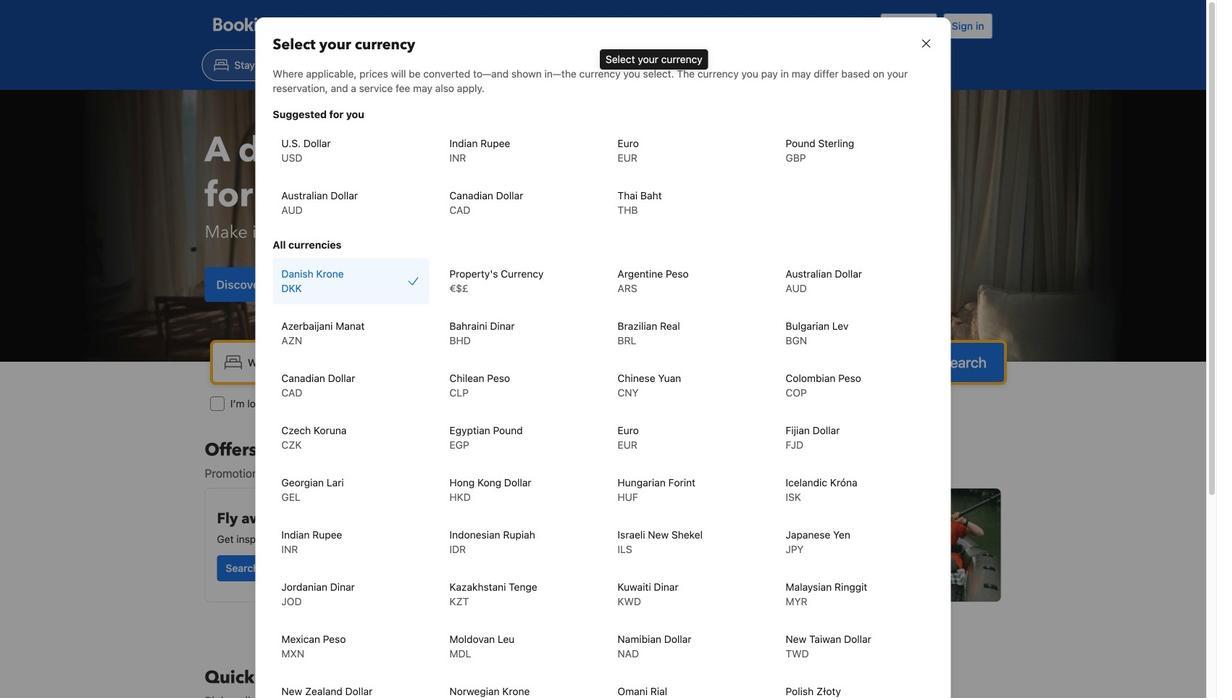 Task type: vqa. For each thing, say whether or not it's contained in the screenshot.
the 9.3
no



Task type: locate. For each thing, give the bounding box(es) containing it.
dialog
[[238, 0, 969, 698]]

fly away to your dream vacation image
[[496, 500, 585, 590]]

main content
[[199, 439, 1008, 698]]

a young girl and woman kayak on a river image
[[610, 489, 1002, 602]]



Task type: describe. For each thing, give the bounding box(es) containing it.
booking.com image
[[214, 17, 318, 35]]



